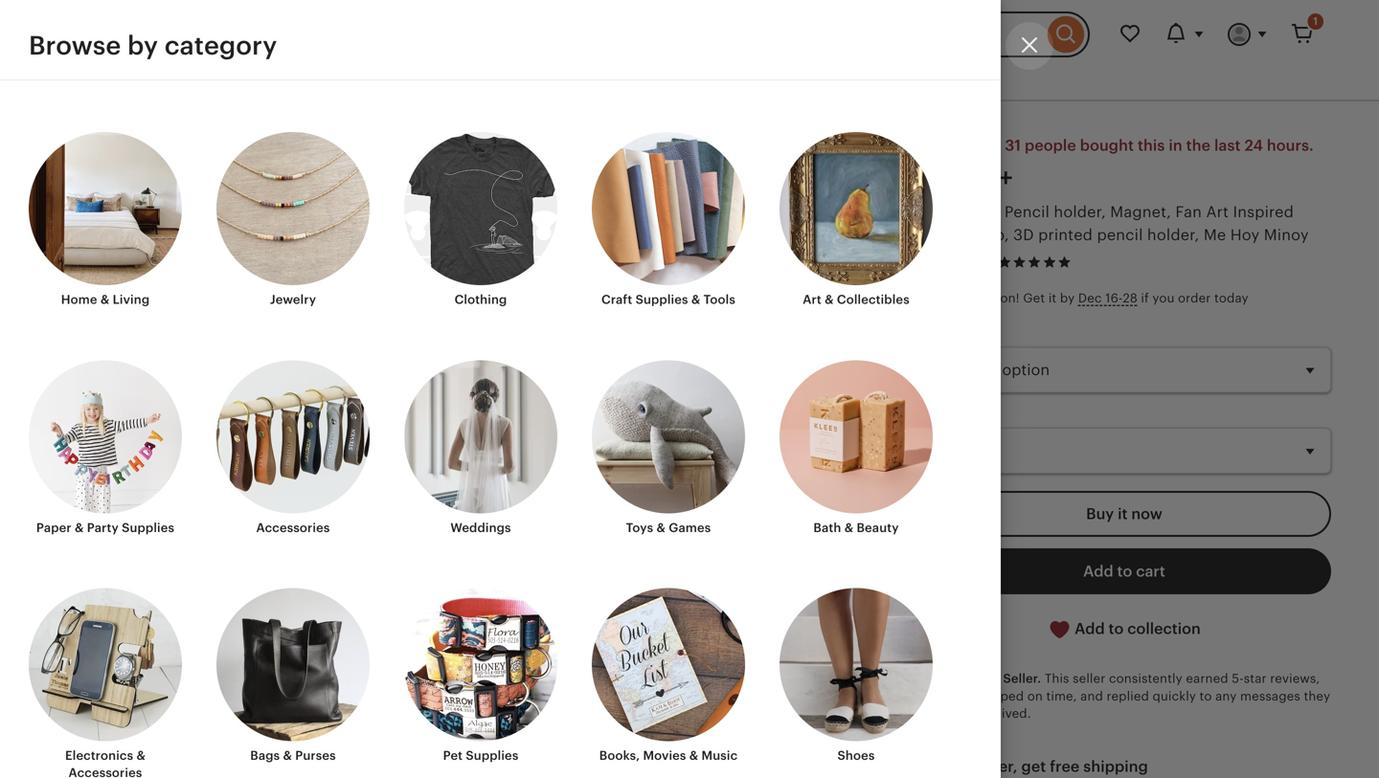 Task type: describe. For each thing, give the bounding box(es) containing it.
together,
[[950, 758, 1018, 776]]

this seller consistently earned 5-star reviews, shipped on time, and replied quickly to any messages they received.
[[975, 672, 1331, 721]]

messages
[[1241, 690, 1301, 704]]

pet supplies link
[[404, 589, 558, 765]]

today
[[1215, 291, 1249, 305]]

menu bar containing homepage
[[54, 69, 1326, 102]]

this
[[1045, 672, 1070, 687]]

replied
[[1107, 690, 1149, 704]]

pencil
[[1005, 203, 1050, 221]]

by inside peek overlay dialog
[[127, 31, 158, 60]]

peek overlay dialog
[[0, 0, 1379, 779]]

last
[[1215, 137, 1241, 154]]

books,
[[599, 749, 640, 763]]

toys
[[626, 521, 654, 535]]

& inside the bags & purses link
[[283, 749, 292, 763]]

$11.00+
[[918, 163, 1013, 193]]

toys & games
[[626, 521, 711, 535]]

spongebob,
[[918, 226, 1009, 244]]

clothing link
[[404, 132, 558, 309]]

homepage link
[[499, 70, 566, 85]]

the
[[1187, 137, 1211, 154]]

demand.
[[936, 137, 1001, 154]]

seller
[[1073, 672, 1106, 687]]

1 horizontal spatial holder,
[[1148, 226, 1200, 244]]

office & desk storage link
[[746, 70, 880, 85]]

craft supplies & tools
[[602, 293, 736, 307]]

art inside peek overlay dialog
[[803, 293, 822, 307]]

bought
[[1080, 137, 1134, 154]]

collectibles
[[837, 293, 910, 307]]

bath & beauty
[[814, 521, 899, 535]]

pet
[[443, 749, 463, 763]]

shoes link
[[780, 589, 933, 765]]

any
[[1216, 690, 1237, 704]]

star seller.
[[975, 672, 1042, 687]]

minoy
[[1264, 226, 1309, 244]]

accessories link
[[216, 360, 370, 537]]

electronics & accessories
[[65, 749, 146, 779]]

storage
[[832, 70, 880, 85]]

0 horizontal spatial supplies
[[122, 521, 174, 535]]

buy
[[918, 758, 946, 776]]

quickly
[[1153, 690, 1196, 704]]

if
[[1141, 291, 1149, 305]]

party
[[87, 521, 119, 535]]

and
[[1081, 690, 1104, 704]]

supplies for craft
[[636, 293, 688, 307]]

electronics
[[65, 749, 133, 763]]

desk
[[799, 70, 829, 85]]

& left 'office' 'link'
[[623, 70, 632, 85]]

you
[[1153, 291, 1175, 305]]

3d
[[1014, 226, 1034, 244]]

art inside doodlebob pencil holder, magnet, fan art inspired spongebob, 3d printed pencil holder, me hoy minoy
[[1206, 203, 1229, 221]]

0 horizontal spatial home & living link
[[29, 132, 182, 309]]

in
[[918, 137, 932, 154]]

printed
[[1038, 226, 1093, 244]]

art & collectibles
[[803, 293, 910, 307]]

& inside art & collectibles link
[[825, 293, 834, 307]]

& inside home & living link
[[100, 293, 110, 307]]

browse by category
[[29, 31, 277, 60]]

& inside "books, movies & music" "link"
[[690, 749, 699, 763]]

home & living inside peek overlay dialog
[[61, 293, 150, 307]]

pencil
[[1097, 226, 1143, 244]]

24
[[1245, 137, 1263, 154]]

office for 'office' 'link'
[[690, 70, 728, 85]]

0 vertical spatial holder,
[[1054, 203, 1106, 221]]

28
[[1123, 291, 1138, 305]]

toys & games link
[[592, 360, 745, 537]]

bags & purses
[[250, 749, 336, 763]]

get
[[1022, 758, 1046, 776]]

living inside peek overlay dialog
[[113, 293, 150, 307]]

& left desk
[[787, 70, 796, 85]]

16-
[[1106, 291, 1123, 305]]

doodlebob
[[918, 203, 1001, 221]]

they
[[1304, 690, 1331, 704]]

jewelry
[[270, 293, 316, 307]]

earned
[[1186, 672, 1229, 687]]

& inside toys & games link
[[657, 521, 666, 535]]



Task type: locate. For each thing, give the bounding box(es) containing it.
soon! get
[[987, 291, 1045, 305]]

hoy
[[1231, 226, 1260, 244]]

0 vertical spatial home
[[584, 70, 620, 85]]

living
[[635, 70, 672, 85], [113, 293, 150, 307]]

books, movies & music link
[[592, 589, 745, 765]]

1 horizontal spatial office
[[746, 70, 784, 85]]

hours.
[[1267, 137, 1314, 154]]

office
[[690, 70, 728, 85], [746, 70, 784, 85]]

by right the browse
[[127, 31, 158, 60]]

art left the collectibles
[[803, 293, 822, 307]]

arrives soon! get it by dec 16-28 if you order today
[[941, 291, 1249, 305]]

paper & party supplies link
[[29, 360, 182, 537]]

arrives
[[941, 291, 983, 305]]

0 vertical spatial living
[[635, 70, 672, 85]]

0 horizontal spatial by
[[127, 31, 158, 60]]

bath & beauty link
[[780, 360, 933, 537]]

home inside peek overlay dialog
[[61, 293, 97, 307]]

weddings
[[451, 521, 511, 535]]

0 horizontal spatial living
[[113, 293, 150, 307]]

0 horizontal spatial office
[[690, 70, 728, 85]]

1 vertical spatial home & living link
[[29, 132, 182, 309]]

& up doodlebob pencil holder magnet fan art inspired spongebob image 3
[[100, 293, 110, 307]]

music
[[702, 749, 738, 763]]

clothing
[[455, 293, 507, 307]]

free
[[1050, 758, 1080, 776]]

0 vertical spatial home & living link
[[584, 70, 672, 85]]

to
[[1200, 690, 1212, 704]]

2 vertical spatial supplies
[[466, 749, 519, 763]]

art
[[1206, 203, 1229, 221], [803, 293, 822, 307]]

& right toys
[[657, 521, 666, 535]]

category
[[165, 31, 277, 60]]

in
[[1169, 137, 1183, 154]]

1 vertical spatial accessories
[[69, 767, 142, 779]]

jewelry link
[[216, 132, 370, 309]]

fan
[[1176, 203, 1202, 221]]

holder, up printed
[[1054, 203, 1106, 221]]

homepage
[[499, 70, 566, 85]]

living right doodlebob pencil holder magnet fan art inspired spongebob image 2
[[113, 293, 150, 307]]

0 horizontal spatial home & living
[[61, 293, 150, 307]]

by
[[127, 31, 158, 60], [1060, 291, 1075, 305]]

2 horizontal spatial supplies
[[636, 293, 688, 307]]

0 horizontal spatial art
[[803, 293, 822, 307]]

supplies right pet
[[466, 749, 519, 763]]

holder, down fan
[[1148, 226, 1200, 244]]

games
[[669, 521, 711, 535]]

0 vertical spatial home & living
[[584, 70, 672, 85]]

doodlebob pencil holder magnet fan art inspired spongebob image 3 image
[[48, 320, 105, 378]]

pet supplies
[[443, 749, 519, 763]]

people
[[1025, 137, 1077, 154]]

accessories
[[256, 521, 330, 535], [69, 767, 142, 779]]

consistently
[[1109, 672, 1183, 687]]

1 vertical spatial supplies
[[122, 521, 174, 535]]

home & living link
[[584, 70, 672, 85], [29, 132, 182, 309]]

in demand. 31 people bought this in the last 24 hours. $11.00+
[[918, 137, 1314, 193]]

home up doodlebob pencil holder magnet fan art inspired spongebob image 3
[[61, 293, 97, 307]]

0 vertical spatial supplies
[[636, 293, 688, 307]]

& right electronics
[[137, 749, 146, 763]]

1 horizontal spatial home & living
[[584, 70, 672, 85]]

supplies right craft
[[636, 293, 688, 307]]

1 vertical spatial by
[[1060, 291, 1075, 305]]

paper
[[36, 521, 72, 535]]

craft
[[602, 293, 633, 307]]

1 horizontal spatial home & living link
[[584, 70, 672, 85]]

browse
[[29, 31, 121, 60]]

1 vertical spatial home
[[61, 293, 97, 307]]

bags & purses link
[[216, 589, 370, 765]]

1 horizontal spatial art
[[1206, 203, 1229, 221]]

buy together, get free shipping
[[918, 758, 1148, 776]]

quantity
[[918, 406, 970, 421]]

0 vertical spatial accessories
[[256, 521, 330, 535]]

office link
[[690, 70, 728, 85]]

& left tools
[[692, 293, 701, 307]]

it
[[1049, 291, 1057, 305]]

reviews,
[[1271, 672, 1320, 687]]

paper & party supplies
[[36, 521, 174, 535]]

by right it
[[1060, 291, 1075, 305]]

& inside electronics & accessories
[[137, 749, 146, 763]]

home & living up doodlebob pencil holder magnet fan art inspired spongebob image 3
[[61, 293, 150, 307]]

shipping
[[1084, 758, 1148, 776]]

1 horizontal spatial living
[[635, 70, 672, 85]]

31
[[1005, 137, 1021, 154]]

order
[[1178, 291, 1211, 305]]

home
[[584, 70, 620, 85], [61, 293, 97, 307]]

supplies right the party at bottom left
[[122, 521, 174, 535]]

inspired
[[1233, 203, 1294, 221]]

office & desk storage
[[746, 70, 880, 85]]

tools
[[704, 293, 736, 307]]

None search field
[[251, 11, 1090, 57]]

0 horizontal spatial holder,
[[1054, 203, 1106, 221]]

on
[[1028, 690, 1043, 704]]

craft supplies & tools link
[[592, 132, 745, 309]]

bags
[[250, 749, 280, 763]]

doodlebob pencil holder, magnet, fan art inspired spongebob, 3d printed pencil holder, me hoy minoy
[[918, 203, 1309, 244]]

supplies
[[636, 293, 688, 307], [122, 521, 174, 535], [466, 749, 519, 763]]

0 vertical spatial art
[[1206, 203, 1229, 221]]

home right homepage
[[584, 70, 620, 85]]

& left the party at bottom left
[[75, 521, 84, 535]]

living inside menu bar
[[635, 70, 672, 85]]

1 horizontal spatial accessories
[[256, 521, 330, 535]]

home & living inside menu bar
[[584, 70, 672, 85]]

shoes
[[838, 749, 875, 763]]

2 office from the left
[[746, 70, 784, 85]]

& inside craft supplies & tools link
[[692, 293, 701, 307]]

& right bags
[[283, 749, 292, 763]]

1 horizontal spatial supplies
[[466, 749, 519, 763]]

beauty
[[857, 521, 899, 535]]

bath
[[814, 521, 841, 535]]

& inside the paper & party supplies link
[[75, 521, 84, 535]]

banner
[[19, 0, 1360, 69]]

1 vertical spatial art
[[803, 293, 822, 307]]

accessories inside electronics & accessories
[[69, 767, 142, 779]]

purses
[[295, 749, 336, 763]]

1 office from the left
[[690, 70, 728, 85]]

& left music
[[690, 749, 699, 763]]

received.
[[975, 707, 1031, 721]]

0 horizontal spatial home
[[61, 293, 97, 307]]

living left 'office' 'link'
[[635, 70, 672, 85]]

movies
[[643, 749, 686, 763]]

doodlebob pencil holder magnet fan art inspired spongebob image 2 image
[[48, 257, 105, 314]]

& right bath
[[845, 521, 854, 535]]

me
[[1204, 226, 1226, 244]]

home inside menu bar
[[584, 70, 620, 85]]

home & living left 'office' 'link'
[[584, 70, 672, 85]]

star
[[975, 672, 1000, 687]]

& inside bath & beauty link
[[845, 521, 854, 535]]

1 vertical spatial living
[[113, 293, 150, 307]]

1 vertical spatial holder,
[[1148, 226, 1200, 244]]

5-
[[1232, 672, 1244, 687]]

dec
[[1079, 291, 1102, 305]]

1 horizontal spatial home
[[584, 70, 620, 85]]

art up me
[[1206, 203, 1229, 221]]

books, movies & music
[[599, 749, 738, 763]]

doodlebob pencil holder magnet fan art inspired spongebob image 1 image
[[50, 132, 103, 186]]

& left the collectibles
[[825, 293, 834, 307]]

time,
[[1047, 690, 1077, 704]]

holder,
[[1054, 203, 1106, 221], [1148, 226, 1200, 244]]

0 horizontal spatial accessories
[[69, 767, 142, 779]]

1 vertical spatial home & living
[[61, 293, 150, 307]]

0 vertical spatial by
[[127, 31, 158, 60]]

menu bar
[[54, 69, 1326, 102]]

office for office & desk storage
[[746, 70, 784, 85]]

supplies for pet
[[466, 749, 519, 763]]

1 horizontal spatial by
[[1060, 291, 1075, 305]]

magnet,
[[1111, 203, 1172, 221]]

weddings link
[[404, 360, 558, 537]]



Task type: vqa. For each thing, say whether or not it's contained in the screenshot.
14.58's Dog
no



